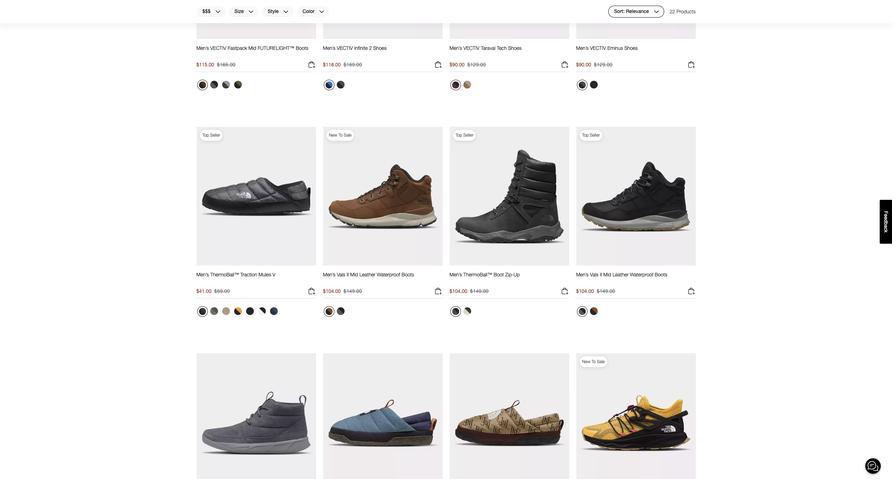 Task type: describe. For each thing, give the bounding box(es) containing it.
men's vectiv fastpack mid futurelight™ boots button
[[196, 45, 308, 58]]

$59.00
[[214, 288, 230, 294]]

v
[[272, 272, 275, 278]]

tnf black/vanadis grey image for $104.00
[[337, 308, 344, 315]]

$$$ button
[[196, 6, 226, 18]]

Caramel Cafe/TNF Black radio
[[324, 307, 334, 317]]

boots for top seller
[[655, 272, 667, 278]]

men's for men's vectiv fastpack mid futurelight™ boots button
[[196, 45, 209, 51]]

top for men's vals ii mid leather waterproof boots
[[582, 133, 589, 138]]

Asphalt Grey - Vintage White radio
[[461, 306, 473, 317]]

to for men's vals ii mid leather waterproof boots image associated with new to sale
[[338, 133, 343, 138]]

$90.00 for men's vectiv eminus shoes
[[576, 62, 591, 68]]

tnf black/tnf white image
[[246, 308, 254, 315]]

22 products status
[[670, 6, 696, 18]]

vectiv for infinite
[[337, 45, 353, 51]]

color button
[[297, 6, 330, 18]]

tech
[[497, 45, 507, 51]]

waterproof for top seller
[[630, 272, 653, 278]]

summit gold/tnf black image
[[234, 308, 242, 315]]

tnf black/vanadis grey radio for $115.00
[[208, 79, 220, 90]]

top for men's thermoball™ boot zip-up
[[455, 133, 462, 138]]

$104.00 for tnf black/vanadis grey radio related to $104.00
[[323, 288, 341, 294]]

c
[[883, 228, 889, 230]]

f e e d b a c k button
[[880, 200, 892, 244]]

men's vectiv infinite 2 shoes button
[[323, 45, 387, 58]]

men's vectiv infinite 2 shoes image
[[323, 0, 442, 39]]

men's thermoball™ boot zip-up
[[450, 272, 520, 278]]

seller for men's thermoball™ boot zip-up
[[463, 133, 473, 138]]

$choose color$ option group for 'men's thermoball™ traction mules v' button on the left of page
[[196, 306, 280, 320]]

1 horizontal spatial new taupe green/tnf black radio
[[577, 80, 587, 90]]

taraval
[[481, 45, 495, 51]]

men's thermoball™ boot zip-up button
[[450, 272, 520, 284]]

color
[[303, 8, 314, 14]]

0 vertical spatial new
[[329, 133, 337, 138]]

tnf black half dome outline print/tnf black image
[[258, 308, 266, 315]]

$104.00 for caramel cafe/tnf black option
[[576, 288, 594, 294]]

TNF Black/Boysenberry radio
[[450, 80, 461, 90]]

men's oxeye tech shoes image
[[576, 353, 696, 480]]

men's vectiv taraval tech shoes button
[[450, 45, 521, 58]]

tnf black/vanadis grey radio for $104.00
[[335, 306, 346, 317]]

seller for men's thermoball™ traction mules v
[[210, 133, 220, 138]]

$choose color$ option group for men's vectiv fastpack mid futurelight™ boots button
[[196, 79, 244, 93]]

$choose color$ option group for men's vectiv taraval tech shoes button
[[450, 79, 473, 93]]

zip-
[[505, 272, 514, 278]]

TNF Black/TNF White radio
[[588, 79, 599, 90]]

shoes for men's vectiv taraval tech shoes
[[508, 45, 521, 51]]

asphalt grey - vintage white image
[[463, 308, 471, 315]]

men's vals ii mid leather waterproof boots button for new to sale
[[323, 272, 414, 284]]

$149.00 for asphalt grey - vintage white radio
[[470, 288, 489, 294]]

men's vectiv taraval tech shoes
[[450, 45, 521, 51]]

products
[[676, 8, 696, 14]]

Summit Gold/TNF Black radio
[[232, 306, 243, 317]]

men's vals ii mid leather waterproof boots for new to sale
[[323, 272, 414, 278]]

style button
[[262, 6, 294, 18]]

Khaki Stone/Utility Brown radio
[[461, 79, 473, 90]]

top for men's thermoball™ traction mules v
[[202, 133, 209, 138]]

men's vectiv eminus shoes button
[[576, 45, 638, 58]]

f e e d b a c k
[[883, 211, 889, 233]]

$129.00 for taraval
[[467, 62, 486, 68]]

22
[[670, 8, 675, 14]]

TNF Black/Zinc Grey radio
[[450, 307, 461, 317]]

1 e from the top
[[883, 214, 889, 217]]

futurelight™
[[258, 45, 294, 51]]

boots inside button
[[296, 45, 308, 51]]

$169.00
[[344, 62, 362, 68]]

thermoball™ for $149.00
[[463, 272, 492, 278]]

sort: relevance button
[[608, 6, 664, 18]]

men's nuptse mules image
[[450, 353, 569, 480]]

tnf black/vanadis grey image
[[579, 308, 586, 315]]

infinite
[[354, 45, 368, 51]]

Meld Grey - Asphalt Grey radio
[[220, 79, 232, 90]]

men's for men's thermoball™ boot zip-up button
[[450, 272, 462, 278]]

khaki stone/utility brown image
[[463, 81, 471, 89]]

TNF Black/TNF White radio
[[244, 306, 255, 317]]

boot
[[494, 272, 504, 278]]

sort:
[[614, 8, 625, 14]]

$choose color$ option group for 'men's vectiv eminus shoes' button
[[576, 79, 600, 93]]

up
[[514, 272, 520, 278]]

men's nuptse mule denim image
[[323, 353, 442, 480]]

Shady Blue/Summit Navy radio
[[268, 306, 279, 317]]

demitasse brown/tnf black image
[[199, 82, 206, 89]]

$$$
[[202, 8, 211, 14]]

sort: relevance
[[614, 8, 649, 14]]

men's vectiv eminus shoes
[[576, 45, 638, 51]]

$118.00
[[323, 62, 341, 68]]

to for the men's oxeye tech shoes image
[[592, 359, 596, 365]]

new taupe green/tnf black image for the right new taupe green/tnf black option
[[579, 82, 586, 89]]

$129.00 for eminus
[[594, 62, 612, 68]]

boots for new to sale
[[402, 272, 414, 278]]

hawthorne khaki/tnf black image
[[222, 308, 230, 315]]

tnf black/vanadis grey image for $115.00
[[210, 81, 218, 89]]

2 horizontal spatial tnf black/vanadis grey radio
[[577, 307, 587, 317]]

tnf black/tnf white image
[[590, 81, 598, 89]]

mid for new to sale
[[350, 272, 358, 278]]

leather for new to sale
[[359, 272, 375, 278]]

men's vectiv infinite 2 shoes
[[323, 45, 387, 51]]

Thyme Brushwood Camo Print/Thyme radio
[[208, 306, 220, 317]]

eminus
[[607, 45, 623, 51]]

men's thermoball™ traction mules v
[[196, 272, 275, 278]]

men's vals ii mid leather waterproof boots image for new to sale
[[323, 126, 442, 266]]

optic blue/tnf black image
[[325, 82, 332, 89]]

men's vals ii mid leather waterproof boots button for top seller
[[576, 272, 667, 284]]

a
[[883, 225, 889, 228]]

3 shoes from the left
[[624, 45, 638, 51]]



Task type: locate. For each thing, give the bounding box(es) containing it.
$choose color$ option group for men's vectiv infinite 2 shoes button
[[323, 79, 347, 93]]

0 horizontal spatial $149.00
[[344, 288, 362, 294]]

size
[[234, 8, 244, 14]]

tnf black/zinc grey image
[[452, 308, 459, 315]]

0 horizontal spatial to
[[338, 133, 343, 138]]

2 $90.00 from the left
[[576, 62, 591, 68]]

$165.00
[[217, 62, 235, 68]]

1 horizontal spatial $104.00
[[450, 288, 467, 294]]

Military Olive/TNF Black radio
[[232, 79, 243, 90]]

1 horizontal spatial new to sale
[[582, 359, 605, 365]]

0 horizontal spatial vals
[[337, 272, 345, 278]]

mules
[[259, 272, 271, 278]]

$149.00 for caramel cafe/tnf black option
[[597, 288, 615, 294]]

men's nse chukkas suede image
[[196, 353, 316, 480]]

tnf black/vanadis grey image right caramel cafe/tnf black radio
[[337, 308, 344, 315]]

1 horizontal spatial caramel cafe/tnf black image
[[590, 308, 598, 315]]

0 horizontal spatial $104.00
[[323, 288, 341, 294]]

men's vectiv taraval tech shoes image
[[450, 0, 569, 39]]

2 ii from the left
[[600, 272, 602, 278]]

1 vals from the left
[[337, 272, 345, 278]]

0 horizontal spatial sale
[[344, 133, 352, 138]]

new to sale for men's vals ii mid leather waterproof boots image associated with new to sale
[[329, 133, 352, 138]]

2 horizontal spatial seller
[[590, 133, 600, 138]]

1 seller from the left
[[210, 133, 220, 138]]

0 horizontal spatial top seller
[[202, 133, 220, 138]]

1 $104.00 from the left
[[323, 288, 341, 294]]

$149.00 for tnf black/vanadis grey radio related to $104.00
[[344, 288, 362, 294]]

2 men's vals ii mid leather waterproof boots from the left
[[576, 272, 667, 278]]

2 top seller from the left
[[455, 133, 473, 138]]

men's thermoball™ boot zip-up image
[[450, 126, 569, 266]]

$104.00 up tnf black/vanadis grey image
[[576, 288, 594, 294]]

vectiv up $165.00
[[210, 45, 226, 51]]

men's thermoball™ traction mules v button
[[196, 272, 275, 284]]

1 horizontal spatial $149.00
[[470, 288, 489, 294]]

1 horizontal spatial leather
[[613, 272, 629, 278]]

2 horizontal spatial top seller
[[582, 133, 600, 138]]

caramel cafe/tnf black image inside caramel cafe/tnf black radio
[[325, 308, 332, 315]]

1 horizontal spatial men's vals ii mid leather waterproof boots
[[576, 272, 667, 278]]

Demitasse Brown/TNF Black radio
[[197, 80, 208, 90]]

vectiv left the taraval
[[463, 45, 479, 51]]

$104.00
[[323, 288, 341, 294], [450, 288, 467, 294], [576, 288, 594, 294]]

1 horizontal spatial $129.00
[[594, 62, 612, 68]]

$90.00 up tnf black/boysenberry 'icon'
[[450, 62, 465, 68]]

new taupe green/tnf black radio left tnf black/tnf white image
[[577, 80, 587, 90]]

leather for top seller
[[613, 272, 629, 278]]

2 e from the top
[[883, 217, 889, 220]]

1 men's vals ii mid leather waterproof boots button from the left
[[323, 272, 414, 284]]

1 ii from the left
[[347, 272, 349, 278]]

thermoball™
[[210, 272, 239, 278], [463, 272, 492, 278]]

thermoball™ for $59.00
[[210, 272, 239, 278]]

0 horizontal spatial tnf black/vanadis grey radio
[[208, 79, 220, 90]]

top seller
[[202, 133, 220, 138], [455, 133, 473, 138], [582, 133, 600, 138]]

vectiv for fastpack
[[210, 45, 226, 51]]

1 horizontal spatial new taupe green/tnf black image
[[579, 82, 586, 89]]

tnf black/vanadis grey radio left caramel cafe/tnf black option
[[577, 307, 587, 317]]

TNF Black/Vanadis Grey radio
[[208, 79, 220, 90], [335, 306, 346, 317], [577, 307, 587, 317]]

1 vertical spatial sale
[[597, 359, 605, 365]]

1 horizontal spatial shoes
[[508, 45, 521, 51]]

top seller for men's thermoball™ boot zip-up
[[455, 133, 473, 138]]

3 seller from the left
[[590, 133, 600, 138]]

4 vectiv from the left
[[590, 45, 606, 51]]

0 horizontal spatial boots
[[296, 45, 308, 51]]

2 top from the left
[[455, 133, 462, 138]]

2 horizontal spatial $149.00
[[597, 288, 615, 294]]

vectiv for eminus
[[590, 45, 606, 51]]

k
[[883, 230, 889, 233]]

meld grey - asphalt grey image
[[222, 81, 230, 89]]

2 $104.00 from the left
[[450, 288, 467, 294]]

0 vertical spatial tnf black/vanadis grey image
[[210, 81, 218, 89]]

shady blue/summit navy image
[[270, 308, 278, 315]]

$104.00 up tnf black/zinc grey icon
[[450, 288, 467, 294]]

$41.00
[[196, 288, 211, 294]]

d
[[883, 220, 889, 222]]

men's vals ii mid leather waterproof boots image for top seller
[[576, 126, 696, 266]]

new taupe green/tnf black image
[[337, 81, 344, 89], [579, 82, 586, 89]]

vals for to
[[337, 272, 345, 278]]

shoes for men's vectiv infinite 2 shoes
[[373, 45, 387, 51]]

0 horizontal spatial mid
[[248, 45, 256, 51]]

1 horizontal spatial tnf black/vanadis grey image
[[337, 308, 344, 315]]

2 men's vals ii mid leather waterproof boots button from the left
[[576, 272, 667, 284]]

boots
[[296, 45, 308, 51], [402, 272, 414, 278], [655, 272, 667, 278]]

men's vectiv eminus shoes image
[[576, 0, 696, 39]]

0 horizontal spatial men's vals ii mid leather waterproof boots image
[[323, 126, 442, 266]]

$104.00 up caramel cafe/tnf black radio
[[323, 288, 341, 294]]

2 seller from the left
[[463, 133, 473, 138]]

men's vectiv fastpack mid futurelight™ boots image
[[196, 0, 316, 39]]

1 thermoball™ from the left
[[210, 272, 239, 278]]

new taupe green/tnf black image left tnf black/tnf white image
[[579, 82, 586, 89]]

2 horizontal spatial top
[[582, 133, 589, 138]]

ii
[[347, 272, 349, 278], [600, 272, 602, 278]]

$115.00
[[196, 62, 214, 68]]

sale for men's vals ii mid leather waterproof boots image associated with new to sale
[[344, 133, 352, 138]]

$choose color$ option group
[[196, 79, 244, 93], [323, 79, 347, 93], [450, 79, 473, 93], [576, 79, 600, 93], [196, 306, 280, 320], [323, 306, 347, 320], [450, 306, 473, 320], [576, 306, 600, 320]]

2
[[369, 45, 372, 51]]

to
[[338, 133, 343, 138], [592, 359, 596, 365]]

0 horizontal spatial tnf black/vanadis grey image
[[210, 81, 218, 89]]

Phantom Grey Heather Print/TNF Black radio
[[197, 307, 208, 317]]

vectiv for taraval
[[463, 45, 479, 51]]

2 men's vals ii mid leather waterproof boots image from the left
[[576, 126, 696, 266]]

vectiv left infinite
[[337, 45, 353, 51]]

Caramel Cafe/TNF Black radio
[[588, 306, 599, 317]]

1 horizontal spatial top
[[455, 133, 462, 138]]

1 horizontal spatial $90.00
[[576, 62, 591, 68]]

men's for men's vectiv infinite 2 shoes button
[[323, 45, 335, 51]]

seller for men's vals ii mid leather waterproof boots
[[590, 133, 600, 138]]

caramel cafe/tnf black image inside caramel cafe/tnf black option
[[590, 308, 598, 315]]

22 products
[[670, 8, 696, 14]]

$90.00 up tnf black/tnf white image
[[576, 62, 591, 68]]

0 vertical spatial new to sale
[[329, 133, 352, 138]]

men's vals ii mid leather waterproof boots
[[323, 272, 414, 278], [576, 272, 667, 278]]

1 horizontal spatial waterproof
[[630, 272, 653, 278]]

1 horizontal spatial men's vals ii mid leather waterproof boots button
[[576, 272, 667, 284]]

men's vals ii mid leather waterproof boots for top seller
[[576, 272, 667, 278]]

fastpack
[[228, 45, 247, 51]]

1 $149.00 from the left
[[344, 288, 362, 294]]

2 horizontal spatial $104.00
[[576, 288, 594, 294]]

2 horizontal spatial boots
[[655, 272, 667, 278]]

1 vertical spatial to
[[592, 359, 596, 365]]

1 horizontal spatial thermoball™
[[463, 272, 492, 278]]

men's thermoball™ traction mules v image
[[196, 126, 316, 266]]

new taupe green/tnf black image right optic blue/tnf black image
[[337, 81, 344, 89]]

mid inside button
[[248, 45, 256, 51]]

shoes right the 2
[[373, 45, 387, 51]]

1 horizontal spatial sale
[[597, 359, 605, 365]]

ii for top seller
[[600, 272, 602, 278]]

top seller for men's vals ii mid leather waterproof boots
[[582, 133, 600, 138]]

leather
[[359, 272, 375, 278], [613, 272, 629, 278]]

1 vectiv from the left
[[210, 45, 226, 51]]

0 horizontal spatial new taupe green/tnf black radio
[[335, 79, 346, 90]]

2 vectiv from the left
[[337, 45, 353, 51]]

new taupe green/tnf black image for leftmost new taupe green/tnf black option
[[337, 81, 344, 89]]

1 horizontal spatial top seller
[[455, 133, 473, 138]]

0 horizontal spatial men's vals ii mid leather waterproof boots
[[323, 272, 414, 278]]

1 leather from the left
[[359, 272, 375, 278]]

style
[[268, 8, 279, 14]]

caramel cafe/tnf black image
[[590, 308, 598, 315], [325, 308, 332, 315]]

1 $129.00 from the left
[[467, 62, 486, 68]]

Hawthorne Khaki/TNF Black radio
[[220, 306, 232, 317]]

0 horizontal spatial ii
[[347, 272, 349, 278]]

1 vertical spatial new to sale
[[582, 359, 605, 365]]

tnf black/vanadis grey image right 'demitasse brown/tnf black' icon
[[210, 81, 218, 89]]

3 top from the left
[[582, 133, 589, 138]]

3 $149.00 from the left
[[597, 288, 615, 294]]

tnf black/vanadis grey image
[[210, 81, 218, 89], [337, 308, 344, 315]]

men's vals ii mid leather waterproof boots image
[[323, 126, 442, 266], [576, 126, 696, 266]]

$129.00 down 'men's vectiv eminus shoes' button
[[594, 62, 612, 68]]

Optic Blue/TNF Black radio
[[324, 80, 334, 90]]

f
[[883, 211, 889, 214]]

0 horizontal spatial leather
[[359, 272, 375, 278]]

$90.00 for men's vectiv taraval tech shoes
[[450, 62, 465, 68]]

tnf black/boysenberry image
[[452, 82, 459, 89]]

top seller for men's thermoball™ traction mules v
[[202, 133, 220, 138]]

seller
[[210, 133, 220, 138], [463, 133, 473, 138], [590, 133, 600, 138]]

b
[[883, 222, 889, 225]]

0 horizontal spatial caramel cafe/tnf black image
[[325, 308, 332, 315]]

e up d
[[883, 214, 889, 217]]

mid for top seller
[[603, 272, 611, 278]]

1 horizontal spatial tnf black/vanadis grey radio
[[335, 306, 346, 317]]

tnf black/vanadis grey radio right 'demitasse brown/tnf black' icon
[[208, 79, 220, 90]]

shoes
[[373, 45, 387, 51], [508, 45, 521, 51], [624, 45, 638, 51]]

1 men's vals ii mid leather waterproof boots image from the left
[[323, 126, 442, 266]]

0 horizontal spatial waterproof
[[377, 272, 400, 278]]

military olive/tnf black image
[[234, 81, 242, 89]]

waterproof
[[377, 272, 400, 278], [630, 272, 653, 278]]

0 horizontal spatial new taupe green/tnf black image
[[337, 81, 344, 89]]

1 top from the left
[[202, 133, 209, 138]]

$choose color$ option group for men's thermoball™ boot zip-up button
[[450, 306, 473, 320]]

$90.00
[[450, 62, 465, 68], [576, 62, 591, 68]]

3 $104.00 from the left
[[576, 288, 594, 294]]

0 horizontal spatial new
[[329, 133, 337, 138]]

2 leather from the left
[[613, 272, 629, 278]]

thermoball™ left boot
[[463, 272, 492, 278]]

$104.00 for asphalt grey - vintage white radio
[[450, 288, 467, 294]]

caramel cafe/tnf black image for caramel cafe/tnf black radio
[[325, 308, 332, 315]]

top
[[202, 133, 209, 138], [455, 133, 462, 138], [582, 133, 589, 138]]

vals for seller
[[590, 272, 598, 278]]

0 vertical spatial to
[[338, 133, 343, 138]]

men's for men's vectiv taraval tech shoes button
[[450, 45, 462, 51]]

0 horizontal spatial shoes
[[373, 45, 387, 51]]

vals
[[337, 272, 345, 278], [590, 272, 598, 278]]

1 horizontal spatial to
[[592, 359, 596, 365]]

men's for 'men's thermoball™ traction mules v' button on the left of page
[[196, 272, 209, 278]]

$149.00
[[344, 288, 362, 294], [470, 288, 489, 294], [597, 288, 615, 294]]

men's vectiv fastpack mid futurelight™ boots
[[196, 45, 308, 51]]

1 horizontal spatial new
[[582, 359, 590, 365]]

men's
[[196, 45, 209, 51], [323, 45, 335, 51], [450, 45, 462, 51], [576, 45, 589, 51], [196, 272, 209, 278], [323, 272, 335, 278], [450, 272, 462, 278], [576, 272, 589, 278]]

New Taupe Green/TNF Black radio
[[335, 79, 346, 90], [577, 80, 587, 90]]

TNF Black Half Dome Outline Print/TNF Black radio
[[256, 306, 267, 317]]

sale
[[344, 133, 352, 138], [597, 359, 605, 365]]

0 horizontal spatial new to sale
[[329, 133, 352, 138]]

1 men's vals ii mid leather waterproof boots from the left
[[323, 272, 414, 278]]

1 horizontal spatial vals
[[590, 272, 598, 278]]

0 horizontal spatial men's vals ii mid leather waterproof boots button
[[323, 272, 414, 284]]

tnf black/vanadis grey radio right caramel cafe/tnf black radio
[[335, 306, 346, 317]]

0 horizontal spatial thermoball™
[[210, 272, 239, 278]]

traction
[[240, 272, 257, 278]]

2 horizontal spatial shoes
[[624, 45, 638, 51]]

0 horizontal spatial $90.00
[[450, 62, 465, 68]]

2 $149.00 from the left
[[470, 288, 489, 294]]

1 horizontal spatial mid
[[350, 272, 358, 278]]

phantom grey heather print/tnf black image
[[199, 308, 206, 315]]

$129.00
[[467, 62, 486, 68], [594, 62, 612, 68]]

ii for new to sale
[[347, 272, 349, 278]]

1 waterproof from the left
[[377, 272, 400, 278]]

2 vals from the left
[[590, 272, 598, 278]]

0 horizontal spatial $129.00
[[467, 62, 486, 68]]

1 vertical spatial tnf black/vanadis grey image
[[337, 308, 344, 315]]

shoes right eminus on the right of page
[[624, 45, 638, 51]]

new
[[329, 133, 337, 138], [582, 359, 590, 365]]

e up b
[[883, 217, 889, 220]]

$129.00 down men's vectiv taraval tech shoes button
[[467, 62, 486, 68]]

men's vals ii mid leather waterproof boots button
[[323, 272, 414, 284], [576, 272, 667, 284]]

vectiv left eminus on the right of page
[[590, 45, 606, 51]]

thyme brushwood camo print/thyme image
[[210, 308, 218, 315]]

1 horizontal spatial seller
[[463, 133, 473, 138]]

relevance
[[626, 8, 649, 14]]

1 vertical spatial new
[[582, 359, 590, 365]]

new taupe green/tnf black radio right optic blue/tnf black image
[[335, 79, 346, 90]]

2 horizontal spatial mid
[[603, 272, 611, 278]]

new to sale
[[329, 133, 352, 138], [582, 359, 605, 365]]

2 shoes from the left
[[508, 45, 521, 51]]

1 shoes from the left
[[373, 45, 387, 51]]

waterproof for new to sale
[[377, 272, 400, 278]]

1 horizontal spatial boots
[[402, 272, 414, 278]]

1 top seller from the left
[[202, 133, 220, 138]]

3 top seller from the left
[[582, 133, 600, 138]]

sale for the men's oxeye tech shoes image
[[597, 359, 605, 365]]

0 vertical spatial sale
[[344, 133, 352, 138]]

0 horizontal spatial top
[[202, 133, 209, 138]]

vectiv
[[210, 45, 226, 51], [337, 45, 353, 51], [463, 45, 479, 51], [590, 45, 606, 51]]

size button
[[228, 6, 259, 18]]

1 $90.00 from the left
[[450, 62, 465, 68]]

1 horizontal spatial ii
[[600, 272, 602, 278]]

caramel cafe/tnf black image for caramel cafe/tnf black option
[[590, 308, 598, 315]]

3 vectiv from the left
[[463, 45, 479, 51]]

2 $129.00 from the left
[[594, 62, 612, 68]]

mid
[[248, 45, 256, 51], [350, 272, 358, 278], [603, 272, 611, 278]]

0 horizontal spatial seller
[[210, 133, 220, 138]]

thermoball™ up the '$59.00'
[[210, 272, 239, 278]]

men's for 'men's vectiv eminus shoes' button
[[576, 45, 589, 51]]

e
[[883, 214, 889, 217], [883, 217, 889, 220]]

1 horizontal spatial men's vals ii mid leather waterproof boots image
[[576, 126, 696, 266]]

2 thermoball™ from the left
[[463, 272, 492, 278]]

2 waterproof from the left
[[630, 272, 653, 278]]

shoes right tech
[[508, 45, 521, 51]]

new to sale for the men's oxeye tech shoes image
[[582, 359, 605, 365]]



Task type: vqa. For each thing, say whether or not it's contained in the screenshot.
the right New
yes



